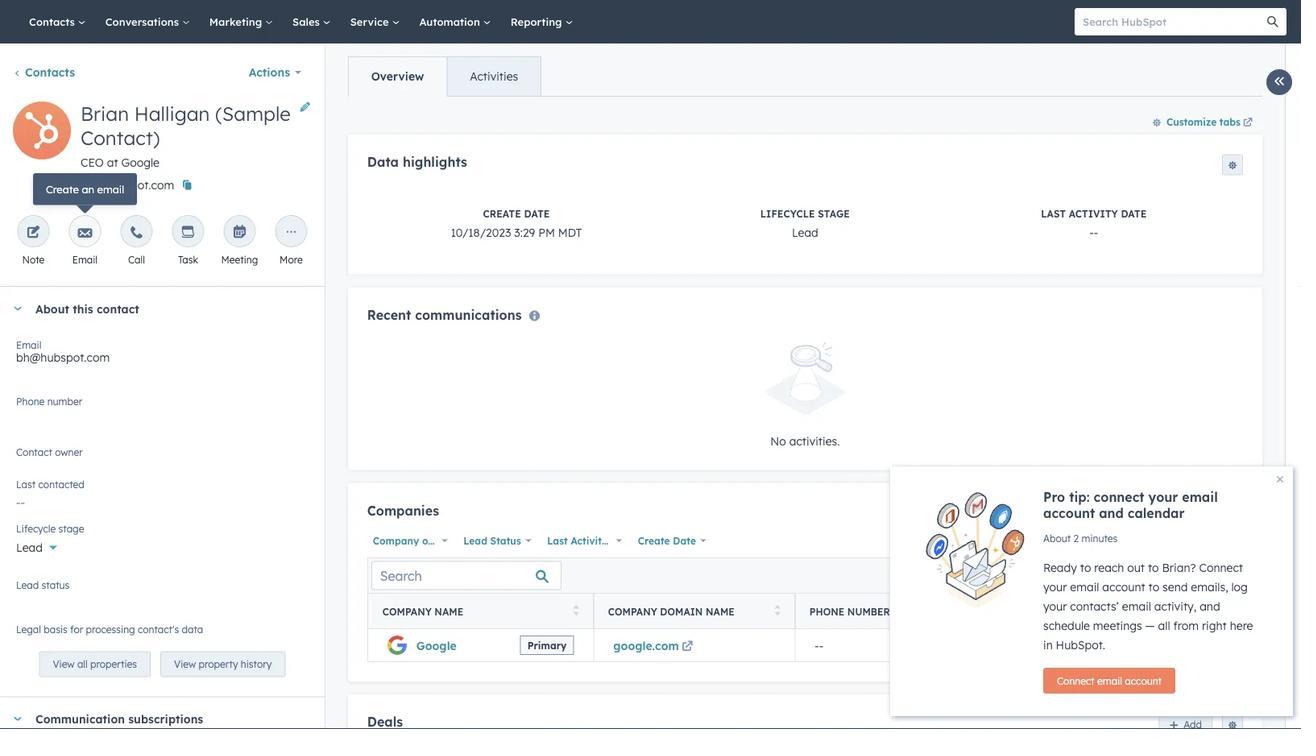 Task type: locate. For each thing, give the bounding box(es) containing it.
company down the companies at the bottom left
[[373, 535, 419, 547]]

email
[[72, 253, 98, 266], [16, 339, 41, 351]]

0 vertical spatial connect
[[1199, 561, 1243, 575]]

1 vertical spatial all
[[77, 658, 88, 670]]

1 vertical spatial last
[[16, 478, 36, 490]]

company for company owner
[[373, 535, 419, 547]]

1 vertical spatial lifecycle
[[16, 523, 56, 535]]

0 vertical spatial google
[[121, 156, 159, 170]]

phone left number
[[16, 395, 45, 407]]

overview
[[371, 69, 424, 83]]

contact owner no owner
[[16, 446, 83, 466]]

0 vertical spatial account
[[1043, 505, 1095, 521]]

add button
[[1159, 503, 1213, 524]]

to left send
[[1149, 580, 1160, 594]]

1 press to sort. image from the left
[[573, 605, 579, 616]]

2 vertical spatial create
[[638, 535, 670, 547]]

last
[[1041, 207, 1066, 219], [16, 478, 36, 490], [547, 535, 568, 547]]

0 vertical spatial and
[[1099, 505, 1124, 521]]

1 horizontal spatial email
[[72, 253, 98, 266]]

email inside connect email account button
[[1098, 675, 1122, 687]]

ready to reach out to brian? connect your email account to send emails, log your contacts' email activity, and schedule meetings — all from right here in hubspot.
[[1043, 561, 1253, 652]]

press to sort. image
[[573, 605, 579, 616], [775, 605, 781, 616], [1222, 605, 1228, 616]]

no left activities.
[[771, 434, 786, 448]]

0 horizontal spatial phone
[[16, 395, 45, 407]]

service link
[[341, 0, 410, 44]]

1 horizontal spatial activity
[[1069, 207, 1118, 219]]

lead down lifecycle stage
[[16, 541, 43, 555]]

date inside 'create date 10/18/2023 3:29 pm mdt'
[[524, 207, 550, 219]]

1 horizontal spatial create
[[483, 207, 521, 219]]

stage
[[818, 207, 850, 219]]

view inside view property history link
[[174, 658, 196, 670]]

press to sort. element
[[573, 605, 579, 619], [775, 605, 781, 619], [1222, 605, 1228, 619]]

0 vertical spatial caret image
[[13, 307, 23, 311]]

3 press to sort. element from the left
[[1222, 605, 1228, 619]]

caret image inside the "communication subscriptions" dropdown button
[[13, 717, 23, 721]]

press to sort. image up right
[[1222, 605, 1228, 616]]

about for about 2 minutes
[[1043, 532, 1071, 544]]

lead status button
[[458, 530, 535, 551]]

2 vertical spatial last
[[547, 535, 568, 547]]

create right last activity date at the bottom
[[638, 535, 670, 547]]

2 horizontal spatial last
[[1041, 207, 1066, 219]]

pro
[[1043, 489, 1065, 505]]

0 vertical spatial activity
[[1069, 207, 1118, 219]]

0 horizontal spatial email
[[16, 339, 41, 351]]

account
[[1043, 505, 1095, 521], [1103, 580, 1146, 594], [1125, 675, 1162, 687]]

press to sort. image for company name
[[573, 605, 579, 616]]

1 vertical spatial google
[[416, 639, 457, 653]]

name
[[435, 606, 464, 618]]

about for about this contact
[[35, 302, 69, 316]]

0 vertical spatial all
[[1158, 619, 1170, 633]]

all
[[1158, 619, 1170, 633], [77, 658, 88, 670]]

about left 2
[[1043, 532, 1071, 544]]

1 horizontal spatial lifecycle
[[761, 207, 815, 219]]

all right —
[[1158, 619, 1170, 633]]

last for last activity date
[[547, 535, 568, 547]]

phone for phone number
[[16, 395, 45, 407]]

email up phone number
[[16, 339, 41, 351]]

0 vertical spatial contacts
[[29, 15, 78, 28]]

phone up --
[[810, 606, 845, 618]]

create date
[[638, 535, 696, 547]]

and up the minutes
[[1099, 505, 1124, 521]]

2 horizontal spatial create
[[638, 535, 670, 547]]

activity
[[1069, 207, 1118, 219], [571, 535, 608, 547]]

phone for phone number
[[810, 606, 845, 618]]

stage
[[58, 523, 84, 535]]

hubspot.
[[1056, 638, 1106, 652]]

to
[[1080, 561, 1091, 575], [1148, 561, 1159, 575], [1149, 580, 1160, 594]]

processing
[[86, 623, 135, 635]]

caret image left communication
[[13, 717, 23, 721]]

all inside ready to reach out to brian? connect your email account to send emails, log your contacts' email activity, and schedule meetings — all from right here in hubspot.
[[1158, 619, 1170, 633]]

0 horizontal spatial press to sort. element
[[573, 605, 579, 619]]

note
[[22, 253, 45, 266]]

0 vertical spatial contacts link
[[19, 0, 96, 44]]

0 horizontal spatial press to sort. image
[[573, 605, 579, 616]]

0 horizontal spatial connect
[[1057, 675, 1095, 687]]

lead for lead status
[[16, 579, 39, 591]]

Search search field
[[371, 561, 561, 590]]

account up 2
[[1043, 505, 1095, 521]]

caret image down "note"
[[13, 307, 23, 311]]

owner inside popup button
[[422, 535, 452, 547]]

lead status
[[16, 579, 70, 591]]

navigation
[[348, 56, 542, 97]]

connect inside ready to reach out to brian? connect your email account to send emails, log your contacts' email activity, and schedule meetings — all from right here in hubspot.
[[1199, 561, 1243, 575]]

in
[[1043, 638, 1053, 652]]

last inside popup button
[[547, 535, 568, 547]]

view inside view all properties link
[[53, 658, 75, 670]]

1 vertical spatial about
[[1043, 532, 1071, 544]]

sales
[[293, 15, 323, 28]]

number
[[848, 606, 890, 618]]

automation link
[[410, 0, 501, 44]]

pro tip: connect your email account and calendar
[[1043, 489, 1218, 521]]

sales link
[[283, 0, 341, 44]]

1 horizontal spatial last
[[547, 535, 568, 547]]

press to sort. element right name on the bottom of the page
[[775, 605, 781, 619]]

create left the an
[[46, 183, 79, 196]]

0 vertical spatial create
[[46, 183, 79, 196]]

2 horizontal spatial press to sort. image
[[1222, 605, 1228, 616]]

email for email bh@hubspot.com
[[16, 339, 41, 351]]

2 press to sort. image from the left
[[775, 605, 781, 616]]

1 press to sort. element from the left
[[573, 605, 579, 619]]

0 vertical spatial your
[[1149, 489, 1178, 505]]

caret image
[[13, 307, 23, 311], [13, 717, 23, 721]]

1 vertical spatial phone
[[810, 606, 845, 618]]

halligan
[[134, 102, 210, 126]]

data
[[182, 623, 203, 635]]

1 vertical spatial account
[[1103, 580, 1146, 594]]

about
[[35, 302, 69, 316], [1043, 532, 1071, 544]]

create inside 'create date 10/18/2023 3:29 pm mdt'
[[483, 207, 521, 219]]

company left name
[[383, 606, 432, 618]]

email right the an
[[97, 183, 124, 196]]

email down hubspot.
[[1098, 675, 1122, 687]]

0 vertical spatial email
[[72, 253, 98, 266]]

create up 10/18/2023
[[483, 207, 521, 219]]

2 horizontal spatial press to sort. element
[[1222, 605, 1228, 619]]

0 horizontal spatial lifecycle
[[16, 523, 56, 535]]

0 horizontal spatial google
[[121, 156, 159, 170]]

your down ready
[[1043, 580, 1067, 594]]

email bh@hubspot.com
[[16, 339, 110, 365]]

bh@hubspot.com down ceo at google on the top left of page
[[81, 178, 174, 192]]

2 press to sort. element from the left
[[775, 605, 781, 619]]

company up google.com
[[608, 606, 657, 618]]

press to sort. element down last activity date popup button
[[573, 605, 579, 619]]

navigation containing overview
[[348, 56, 542, 97]]

0 horizontal spatial all
[[77, 658, 88, 670]]

connect
[[1199, 561, 1243, 575], [1057, 675, 1095, 687]]

lifecycle inside lifecycle stage lead
[[761, 207, 815, 219]]

company for company domain name
[[608, 606, 657, 618]]

email image
[[78, 226, 92, 240]]

bh@hubspot.com up number
[[16, 351, 110, 365]]

1 vertical spatial activity
[[571, 535, 608, 547]]

0 horizontal spatial and
[[1099, 505, 1124, 521]]

activity inside last activity date popup button
[[571, 535, 608, 547]]

view down basis
[[53, 658, 75, 670]]

activity inside last activity date --
[[1069, 207, 1118, 219]]

1 horizontal spatial about
[[1043, 532, 1071, 544]]

reporting
[[511, 15, 565, 28]]

date inside popup button
[[611, 535, 634, 547]]

lead left status
[[16, 579, 39, 591]]

view all properties
[[53, 658, 137, 670]]

to left reach
[[1080, 561, 1091, 575]]

0 vertical spatial no
[[771, 434, 786, 448]]

reporting link
[[501, 0, 583, 44]]

lead status
[[464, 535, 521, 547]]

google right at
[[121, 156, 159, 170]]

brian?
[[1162, 561, 1196, 575]]

create for 10/18/2023
[[483, 207, 521, 219]]

2 vertical spatial account
[[1125, 675, 1162, 687]]

owner up last contacted
[[35, 452, 67, 466]]

press to sort. image right name on the bottom of the page
[[775, 605, 781, 616]]

about inside dropdown button
[[35, 302, 69, 316]]

create date button
[[632, 530, 710, 551]]

an
[[82, 183, 94, 196]]

all left the properties
[[77, 658, 88, 670]]

communications
[[415, 306, 522, 323]]

create
[[46, 183, 79, 196], [483, 207, 521, 219], [638, 535, 670, 547]]

no activities.
[[771, 434, 840, 448]]

edit button
[[13, 102, 71, 165]]

1 vertical spatial and
[[1200, 600, 1220, 614]]

link opens in a new window image
[[682, 641, 693, 653]]

email inside email bh@hubspot.com
[[16, 339, 41, 351]]

1 vertical spatial caret image
[[13, 717, 23, 721]]

your up schedule
[[1043, 600, 1067, 614]]

minutes
[[1082, 532, 1118, 544]]

google down name
[[416, 639, 457, 653]]

communication subscriptions
[[35, 712, 203, 726]]

2
[[1074, 532, 1079, 544]]

google
[[121, 156, 159, 170], [416, 639, 457, 653]]

legal
[[16, 623, 41, 635]]

connect down hubspot.
[[1057, 675, 1095, 687]]

1 caret image from the top
[[13, 307, 23, 311]]

1 horizontal spatial google
[[416, 639, 457, 653]]

0 horizontal spatial create
[[46, 183, 79, 196]]

create for email
[[46, 183, 79, 196]]

1 vertical spatial no
[[16, 452, 32, 466]]

call
[[128, 253, 145, 266]]

last inside last activity date --
[[1041, 207, 1066, 219]]

lead left the status
[[464, 535, 487, 547]]

1 horizontal spatial phone
[[810, 606, 845, 618]]

0 horizontal spatial activity
[[571, 535, 608, 547]]

0 horizontal spatial last
[[16, 478, 36, 490]]

1 vertical spatial create
[[483, 207, 521, 219]]

1 horizontal spatial all
[[1158, 619, 1170, 633]]

company inside popup button
[[373, 535, 419, 547]]

contact
[[16, 446, 52, 458]]

pm
[[538, 225, 555, 239]]

account down out
[[1103, 580, 1146, 594]]

0 horizontal spatial view
[[53, 658, 75, 670]]

email up add
[[1182, 489, 1218, 505]]

email down email icon at the top left
[[72, 253, 98, 266]]

1 vertical spatial email
[[16, 339, 41, 351]]

1 view from the left
[[53, 658, 75, 670]]

view all properties link
[[39, 651, 151, 677]]

subscriptions
[[128, 712, 203, 726]]

your right connect
[[1149, 489, 1178, 505]]

1 horizontal spatial press to sort. element
[[775, 605, 781, 619]]

connect up emails,
[[1199, 561, 1243, 575]]

phone
[[16, 395, 45, 407], [810, 606, 845, 618]]

caret image for communication subscriptions
[[13, 717, 23, 721]]

and
[[1099, 505, 1124, 521], [1200, 600, 1220, 614]]

lead down stage
[[792, 225, 819, 239]]

email up —
[[1122, 600, 1151, 614]]

press to sort. image down last activity date popup button
[[573, 605, 579, 616]]

Last contacted text field
[[16, 488, 308, 513]]

overview button
[[349, 57, 447, 96]]

0 horizontal spatial no
[[16, 452, 32, 466]]

create inside create an email tooltip
[[46, 183, 79, 196]]

about 2 minutes
[[1043, 532, 1118, 544]]

2 view from the left
[[174, 658, 196, 670]]

connect inside connect email account button
[[1057, 675, 1095, 687]]

meeting image
[[232, 226, 247, 240]]

account down —
[[1125, 675, 1162, 687]]

actions button
[[238, 56, 312, 89]]

1 vertical spatial contacts link
[[13, 65, 75, 79]]

this
[[73, 302, 93, 316]]

1 vertical spatial connect
[[1057, 675, 1095, 687]]

0 vertical spatial about
[[35, 302, 69, 316]]

communication subscriptions button
[[0, 697, 302, 729]]

about this contact button
[[0, 287, 308, 330]]

about left this
[[35, 302, 69, 316]]

1 horizontal spatial connect
[[1199, 561, 1243, 575]]

no up last contacted
[[16, 452, 32, 466]]

more
[[280, 253, 303, 266]]

press to sort. element up right
[[1222, 605, 1228, 619]]

owner for company owner
[[422, 535, 452, 547]]

3:29
[[514, 225, 535, 239]]

caret image inside about this contact dropdown button
[[13, 307, 23, 311]]

0 vertical spatial phone
[[16, 395, 45, 407]]

contacts
[[29, 15, 78, 28], [25, 65, 75, 79]]

email for email
[[72, 253, 98, 266]]

1 horizontal spatial press to sort. image
[[775, 605, 781, 616]]

0 vertical spatial last
[[1041, 207, 1066, 219]]

view
[[53, 658, 75, 670], [174, 658, 196, 670]]

view left 'property'
[[174, 658, 196, 670]]

owner
[[55, 446, 83, 458], [35, 452, 67, 466], [422, 535, 452, 547]]

contacts link
[[19, 0, 96, 44], [13, 65, 75, 79]]

press to sort. element for company name
[[573, 605, 579, 619]]

and down emails,
[[1200, 600, 1220, 614]]

create date 10/18/2023 3:29 pm mdt
[[451, 207, 582, 239]]

lifecycle
[[761, 207, 815, 219], [16, 523, 56, 535]]

1 horizontal spatial no
[[771, 434, 786, 448]]

owner up contacted
[[55, 446, 83, 458]]

2 caret image from the top
[[13, 717, 23, 721]]

0 horizontal spatial about
[[35, 302, 69, 316]]

owner down the companies at the bottom left
[[422, 535, 452, 547]]

3 press to sort. image from the left
[[1222, 605, 1228, 616]]

create an email tooltip
[[33, 173, 137, 205]]

Search HubSpot search field
[[1075, 8, 1272, 35]]

1 horizontal spatial and
[[1200, 600, 1220, 614]]

1 horizontal spatial view
[[174, 658, 196, 670]]

0 vertical spatial lifecycle
[[761, 207, 815, 219]]



Task type: vqa. For each thing, say whether or not it's contained in the screenshot.
the match
no



Task type: describe. For each thing, give the bounding box(es) containing it.
to right out
[[1148, 561, 1159, 575]]

about this contact
[[35, 302, 139, 316]]

no activities. alert
[[367, 342, 1243, 451]]

here
[[1230, 619, 1253, 633]]

your inside pro tip: connect your email account and calendar
[[1149, 489, 1178, 505]]

google link
[[416, 639, 457, 653]]

schedule
[[1043, 619, 1090, 633]]

ready
[[1043, 561, 1077, 575]]

brian
[[81, 102, 129, 126]]

ceo
[[81, 156, 104, 170]]

account inside ready to reach out to brian? connect your email account to send emails, log your contacts' email activity, and schedule meetings — all from right here in hubspot.
[[1103, 580, 1146, 594]]

number
[[47, 395, 82, 407]]

(sample
[[215, 102, 291, 126]]

activity,
[[1155, 600, 1197, 614]]

1 vertical spatial bh@hubspot.com
[[16, 351, 110, 365]]

email up contacts'
[[1070, 580, 1099, 594]]

search button
[[1259, 8, 1287, 35]]

email inside pro tip: connect your email account and calendar
[[1182, 489, 1218, 505]]

send
[[1163, 580, 1188, 594]]

--
[[815, 639, 824, 653]]

and inside pro tip: connect your email account and calendar
[[1099, 505, 1124, 521]]

no inside contact owner no owner
[[16, 452, 32, 466]]

add
[[1184, 507, 1202, 519]]

connect
[[1094, 489, 1145, 505]]

google.com link
[[613, 639, 696, 653]]

last activity date button
[[542, 530, 634, 551]]

account inside button
[[1125, 675, 1162, 687]]

press to sort. image for company domain name
[[775, 605, 781, 616]]

link opens in a new window image
[[682, 641, 693, 653]]

from
[[1174, 619, 1199, 633]]

emails,
[[1191, 580, 1229, 594]]

highlights
[[403, 154, 467, 170]]

company for company name
[[383, 606, 432, 618]]

and inside ready to reach out to brian? connect your email account to send emails, log your contacts' email activity, and schedule meetings — all from right here in hubspot.
[[1200, 600, 1220, 614]]

right
[[1202, 619, 1227, 633]]

lifecycle for lifecycle stage
[[16, 523, 56, 535]]

mdt
[[558, 225, 582, 239]]

task
[[178, 253, 198, 266]]

status
[[490, 535, 521, 547]]

date inside last activity date --
[[1121, 207, 1147, 219]]

connect email account
[[1057, 675, 1162, 687]]

service
[[350, 15, 392, 28]]

property
[[199, 658, 238, 670]]

at
[[107, 156, 118, 170]]

0 vertical spatial bh@hubspot.com
[[81, 178, 174, 192]]

—
[[1145, 619, 1155, 633]]

more image
[[284, 226, 298, 240]]

brian halligan (sample contact)
[[81, 102, 291, 150]]

conversations link
[[96, 0, 200, 44]]

reach
[[1095, 561, 1124, 575]]

recent
[[367, 306, 411, 323]]

view for view property history
[[174, 658, 196, 670]]

recent communications
[[367, 306, 522, 323]]

customize tabs
[[1167, 116, 1241, 128]]

Phone number text field
[[16, 392, 308, 425]]

create inside create date 'popup button'
[[638, 535, 670, 547]]

name
[[706, 606, 735, 618]]

caret image for about this contact
[[13, 307, 23, 311]]

contact)
[[81, 126, 160, 150]]

2 vertical spatial your
[[1043, 600, 1067, 614]]

date inside 'popup button'
[[673, 535, 696, 547]]

out
[[1127, 561, 1145, 575]]

communication
[[35, 712, 125, 726]]

account inside pro tip: connect your email account and calendar
[[1043, 505, 1095, 521]]

activities.
[[789, 434, 840, 448]]

close image
[[1277, 476, 1284, 483]]

lead for lead
[[16, 541, 43, 555]]

press to sort. image for phone number
[[1222, 605, 1228, 616]]

email inside create an email tooltip
[[97, 183, 124, 196]]

conversations
[[105, 15, 182, 28]]

actions
[[249, 65, 290, 79]]

customize tabs link
[[1145, 109, 1263, 135]]

history
[[241, 658, 272, 670]]

properties
[[90, 658, 137, 670]]

last for last activity date --
[[1041, 207, 1066, 219]]

press to sort. element for company domain name
[[775, 605, 781, 619]]

1 vertical spatial contacts
[[25, 65, 75, 79]]

contacted
[[38, 478, 84, 490]]

note image
[[26, 226, 41, 240]]

legal basis for processing contact's data
[[16, 623, 203, 635]]

companies
[[367, 502, 439, 519]]

no inside alert
[[771, 434, 786, 448]]

view for view all properties
[[53, 658, 75, 670]]

press to sort. element for phone number
[[1222, 605, 1228, 619]]

lifecycle for lifecycle stage lead
[[761, 207, 815, 219]]

tip:
[[1069, 489, 1090, 505]]

activity for last activity date --
[[1069, 207, 1118, 219]]

activities
[[470, 69, 518, 83]]

marketing
[[209, 15, 265, 28]]

calendar
[[1128, 505, 1185, 521]]

lead for lead status
[[464, 535, 487, 547]]

call image
[[129, 226, 144, 240]]

meeting
[[221, 253, 258, 266]]

contact
[[97, 302, 139, 316]]

last activity date --
[[1041, 207, 1147, 239]]

task image
[[181, 226, 195, 240]]

10/18/2023
[[451, 225, 511, 239]]

phone number
[[16, 395, 82, 407]]

1 vertical spatial your
[[1043, 580, 1067, 594]]

data highlights
[[367, 154, 467, 170]]

last for last contacted
[[16, 478, 36, 490]]

primary
[[528, 640, 567, 652]]

last contacted
[[16, 478, 84, 490]]

customize
[[1167, 116, 1217, 128]]

lifecycle stage lead
[[761, 207, 850, 239]]

google.com
[[613, 639, 679, 653]]

owner for contact owner no owner
[[55, 446, 83, 458]]

search image
[[1268, 16, 1279, 27]]

activity for last activity date
[[571, 535, 608, 547]]

contacts'
[[1070, 600, 1119, 614]]

company owner
[[373, 535, 452, 547]]

status
[[42, 579, 70, 591]]

no owner button
[[16, 443, 308, 470]]

lead inside lifecycle stage lead
[[792, 225, 819, 239]]

last activity date
[[547, 535, 634, 547]]

connect email account button
[[1043, 668, 1176, 694]]

lead button
[[16, 532, 308, 558]]



